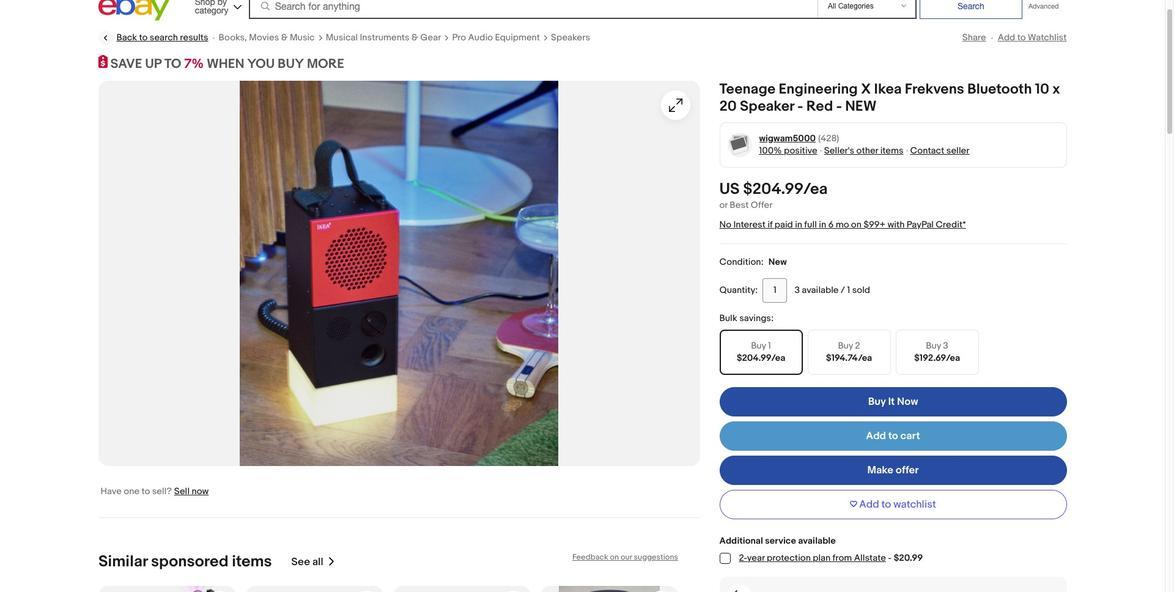 Task type: locate. For each thing, give the bounding box(es) containing it.
feedback on our suggestions
[[572, 552, 678, 562]]

share
[[963, 32, 987, 43]]

0 horizontal spatial in
[[796, 219, 803, 230]]

buy left it
[[869, 396, 886, 408]]

1 horizontal spatial &
[[412, 32, 419, 43]]

1 in from the left
[[796, 219, 803, 230]]

2 & from the left
[[412, 32, 419, 43]]

instruments
[[360, 32, 410, 43]]

3
[[795, 284, 800, 296], [944, 340, 949, 352]]

add for add to watchlist
[[998, 32, 1016, 43]]

buy inside buy 3 $192.69/ea
[[927, 340, 942, 352]]

0 horizontal spatial on
[[610, 552, 619, 562]]

add down make
[[860, 498, 880, 511]]

add to cart link
[[720, 421, 1068, 451]]

additional service available
[[720, 535, 836, 547]]

$204.99/ea up offer
[[744, 180, 828, 199]]

buy
[[752, 340, 767, 352], [839, 340, 854, 352], [927, 340, 942, 352], [869, 396, 886, 408]]

to for add to watchlist
[[882, 498, 892, 511]]

& left music
[[281, 32, 288, 43]]

up
[[145, 56, 162, 72]]

buy inside buy 2 $194.74/ea
[[839, 340, 854, 352]]

1 vertical spatial add
[[867, 430, 887, 442]]

no
[[720, 219, 732, 230]]

None submit
[[920, 0, 1023, 19]]

if
[[768, 219, 773, 230]]

(428)
[[819, 133, 840, 144]]

add to watchlist button
[[720, 490, 1068, 519]]

on right mo
[[852, 219, 862, 230]]

sell
[[174, 486, 190, 497]]

to inside button
[[882, 498, 892, 511]]

0 horizontal spatial 1
[[769, 340, 772, 352]]

feedback
[[572, 552, 608, 562]]

frekvens
[[906, 81, 965, 98]]

0 vertical spatial items
[[881, 145, 904, 156]]

speakers link
[[551, 32, 591, 44]]

condition:
[[720, 256, 764, 268]]

0 vertical spatial 1
[[848, 284, 851, 296]]

items left see on the bottom left
[[232, 552, 272, 571]]

by
[[218, 0, 227, 6]]

2 horizontal spatial -
[[889, 552, 892, 564]]

feedback on our suggestions link
[[572, 552, 678, 562]]

wigwam5000 link
[[760, 133, 816, 145]]

$204.99/ea
[[744, 180, 828, 199], [737, 352, 786, 364]]

on left 'our'
[[610, 552, 619, 562]]

equipment
[[495, 32, 540, 43]]

sold
[[853, 284, 871, 296]]

additional
[[720, 535, 764, 547]]

0 horizontal spatial &
[[281, 32, 288, 43]]

add to watchlist
[[998, 32, 1068, 43]]

buy
[[278, 56, 304, 72]]

paypal
[[907, 219, 934, 230]]

offer
[[751, 199, 773, 211]]

$204.99/ea inside us $204.99/ea or best offer
[[744, 180, 828, 199]]

- left "red"
[[798, 98, 804, 115]]

1 horizontal spatial items
[[881, 145, 904, 156]]

1 down savings:
[[769, 340, 772, 352]]

add
[[998, 32, 1016, 43], [867, 430, 887, 442], [860, 498, 880, 511]]

bulk savings:
[[720, 312, 774, 324]]

in
[[796, 219, 803, 230], [820, 219, 827, 230]]

1 horizontal spatial 1
[[848, 284, 851, 296]]

buy for 2
[[839, 340, 854, 352]]

1 & from the left
[[281, 32, 288, 43]]

audio
[[468, 32, 493, 43]]

music
[[290, 32, 315, 43]]

buy left 2 on the bottom right of page
[[839, 340, 854, 352]]

add left cart on the right bottom of page
[[867, 430, 887, 442]]

0 horizontal spatial -
[[798, 98, 804, 115]]

when
[[207, 56, 244, 72]]

3 up $192.69/ea
[[944, 340, 949, 352]]

$204.99/ea down savings:
[[737, 352, 786, 364]]

category
[[195, 5, 228, 15]]

in left full
[[796, 219, 803, 230]]

buy for it
[[869, 396, 886, 408]]

Search for anything text field
[[251, 0, 816, 18]]

0 vertical spatial available
[[802, 284, 839, 296]]

available up plan
[[799, 535, 836, 547]]

books,
[[219, 32, 247, 43]]

buy down savings:
[[752, 340, 767, 352]]

back to search results
[[117, 32, 208, 43]]

wigwam5000 image
[[728, 132, 753, 157]]

1 vertical spatial 3
[[944, 340, 949, 352]]

new
[[846, 98, 877, 115]]

1 vertical spatial $204.99/ea
[[737, 352, 786, 364]]

3 right quantity: text box
[[795, 284, 800, 296]]

gear
[[421, 32, 441, 43]]

in left 6
[[820, 219, 827, 230]]

- right "red"
[[837, 98, 843, 115]]

& left gear
[[412, 32, 419, 43]]

add to watchlist
[[860, 498, 937, 511]]

make
[[868, 464, 894, 476]]

-
[[798, 98, 804, 115], [837, 98, 843, 115], [889, 552, 892, 564]]

add right share
[[998, 32, 1016, 43]]

1 vertical spatial items
[[232, 552, 272, 571]]

to for add to cart
[[889, 430, 899, 442]]

add for add to cart
[[867, 430, 887, 442]]

0 vertical spatial $204.99/ea
[[744, 180, 828, 199]]

see all link
[[291, 552, 335, 571]]

advanced link
[[1023, 0, 1066, 18]]

0 horizontal spatial items
[[232, 552, 272, 571]]

1 vertical spatial on
[[610, 552, 619, 562]]

1 horizontal spatial -
[[837, 98, 843, 115]]

0 vertical spatial add
[[998, 32, 1016, 43]]

buy inside buy 1 $204.99/ea
[[752, 340, 767, 352]]

100% positive
[[760, 145, 818, 156]]

watchlist
[[894, 498, 937, 511]]

pro
[[453, 32, 466, 43]]

0 vertical spatial on
[[852, 219, 862, 230]]

buy up $192.69/ea
[[927, 340, 942, 352]]

1 right "/" in the right of the page
[[848, 284, 851, 296]]

add inside button
[[860, 498, 880, 511]]

0 horizontal spatial 3
[[795, 284, 800, 296]]

2 vertical spatial add
[[860, 498, 880, 511]]

items right the other
[[881, 145, 904, 156]]

- left $20.99
[[889, 552, 892, 564]]

1 horizontal spatial in
[[820, 219, 827, 230]]

seller's other items link
[[825, 145, 904, 156]]

speaker
[[740, 98, 795, 115]]

save
[[110, 56, 142, 72]]

1 horizontal spatial 3
[[944, 340, 949, 352]]

1 horizontal spatial on
[[852, 219, 862, 230]]

have one to sell? sell now
[[101, 486, 209, 497]]

1 vertical spatial 1
[[769, 340, 772, 352]]

available left "/" in the right of the page
[[802, 284, 839, 296]]

one
[[124, 486, 140, 497]]

no interest if paid in full in 6 mo on $99+ with paypal credit*
[[720, 219, 967, 230]]

2 in from the left
[[820, 219, 827, 230]]

from
[[833, 552, 853, 564]]

save up to 7% when you buy more
[[110, 56, 344, 72]]

all
[[312, 556, 323, 568]]

100%
[[760, 145, 782, 156]]

with details__icon image
[[734, 590, 745, 592]]

add to cart
[[867, 430, 921, 442]]



Task type: describe. For each thing, give the bounding box(es) containing it.
musical
[[326, 32, 358, 43]]

add to watchlist link
[[998, 32, 1068, 43]]

musical instruments & gear link
[[326, 32, 441, 44]]

100% positive link
[[760, 145, 818, 156]]

contact
[[911, 145, 945, 156]]

back to search results link
[[98, 31, 208, 45]]

see all
[[291, 556, 323, 568]]

cart
[[901, 430, 921, 442]]

teenage
[[720, 81, 776, 98]]

bulk
[[720, 312, 738, 324]]

now
[[898, 396, 919, 408]]

us $204.99/ea or best offer
[[720, 180, 828, 211]]

mo
[[836, 219, 850, 230]]

& for instruments
[[412, 32, 419, 43]]

to for back to search results
[[139, 32, 148, 43]]

make offer link
[[720, 456, 1068, 485]]

allstate
[[855, 552, 887, 564]]

seller
[[947, 145, 970, 156]]

share button
[[963, 32, 987, 43]]

3 available / 1 sold
[[795, 284, 871, 296]]

interest
[[734, 219, 766, 230]]

2-year protection plan from allstate - $20.99
[[740, 552, 924, 564]]

2-
[[740, 552, 748, 564]]

seller's
[[825, 145, 855, 156]]

bluetooth
[[968, 81, 1033, 98]]

our
[[621, 552, 632, 562]]

shop by category
[[195, 0, 228, 15]]

x
[[862, 81, 872, 98]]

shop by category button
[[190, 0, 245, 18]]

$194.74/ea
[[827, 352, 873, 364]]

credit*
[[936, 219, 967, 230]]

advanced
[[1029, 2, 1060, 10]]

teenage engineering x ikea frekvens bluetooth 10 x 20 speaker - red - new
[[720, 81, 1061, 115]]

pro audio equipment link
[[453, 32, 540, 44]]

buy it now
[[869, 396, 919, 408]]

you
[[247, 56, 275, 72]]

musical instruments & gear
[[326, 32, 441, 43]]

quantity:
[[720, 284, 758, 296]]

back
[[117, 32, 137, 43]]

more
[[307, 56, 344, 72]]

books, movies & music
[[219, 32, 315, 43]]

best
[[730, 199, 749, 211]]

buy it now link
[[720, 387, 1068, 416]]

add for add to watchlist
[[860, 498, 880, 511]]

it
[[889, 396, 895, 408]]

or
[[720, 199, 728, 211]]

1 inside buy 1 $204.99/ea
[[769, 340, 772, 352]]

buy for 1
[[752, 340, 767, 352]]

sell?
[[152, 486, 172, 497]]

2
[[856, 340, 861, 352]]

positive
[[784, 145, 818, 156]]

sponsored
[[151, 552, 228, 571]]

watchlist
[[1029, 32, 1068, 43]]

See all text field
[[291, 556, 323, 568]]

shop
[[195, 0, 215, 6]]

movies
[[249, 32, 279, 43]]

savings:
[[740, 312, 774, 324]]

3 inside buy 3 $192.69/ea
[[944, 340, 949, 352]]

have
[[101, 486, 122, 497]]

paid
[[775, 219, 794, 230]]

protection
[[767, 552, 811, 564]]

teenage engineering x ikea frekvens bluetooth 10 x 20 speaker - red - new  - picture 1 of 1 image
[[98, 81, 700, 466]]

ikea
[[875, 81, 902, 98]]

/
[[841, 284, 846, 296]]

buy for 3
[[927, 340, 942, 352]]

7%
[[184, 56, 204, 72]]

books, movies & music link
[[219, 32, 315, 44]]

no interest if paid in full in 6 mo on $99+ with paypal credit* link
[[720, 219, 967, 230]]

$99+
[[864, 219, 886, 230]]

Quantity: text field
[[763, 278, 788, 303]]

items for similar sponsored items
[[232, 552, 272, 571]]

to for add to watchlist
[[1018, 32, 1027, 43]]

1 vertical spatial available
[[799, 535, 836, 547]]

buy 3 $192.69/ea
[[915, 340, 961, 364]]

make offer
[[868, 464, 919, 476]]

wigwam5000 (428)
[[760, 133, 840, 144]]

similar sponsored items
[[98, 552, 272, 571]]

engineering
[[779, 81, 858, 98]]

plan
[[813, 552, 831, 564]]

buy 2 $194.74/ea
[[827, 340, 873, 364]]

6
[[829, 219, 834, 230]]

contact seller
[[911, 145, 970, 156]]

& for movies
[[281, 32, 288, 43]]

seller's other items
[[825, 145, 904, 156]]

20
[[720, 98, 737, 115]]

year
[[748, 552, 765, 564]]

condition: new
[[720, 256, 787, 268]]

items for seller's other items
[[881, 145, 904, 156]]

search
[[150, 32, 178, 43]]

results
[[180, 32, 208, 43]]

similar
[[98, 552, 147, 571]]

sell now link
[[174, 486, 209, 497]]

0 vertical spatial 3
[[795, 284, 800, 296]]



Task type: vqa. For each thing, say whether or not it's contained in the screenshot.
THIS
no



